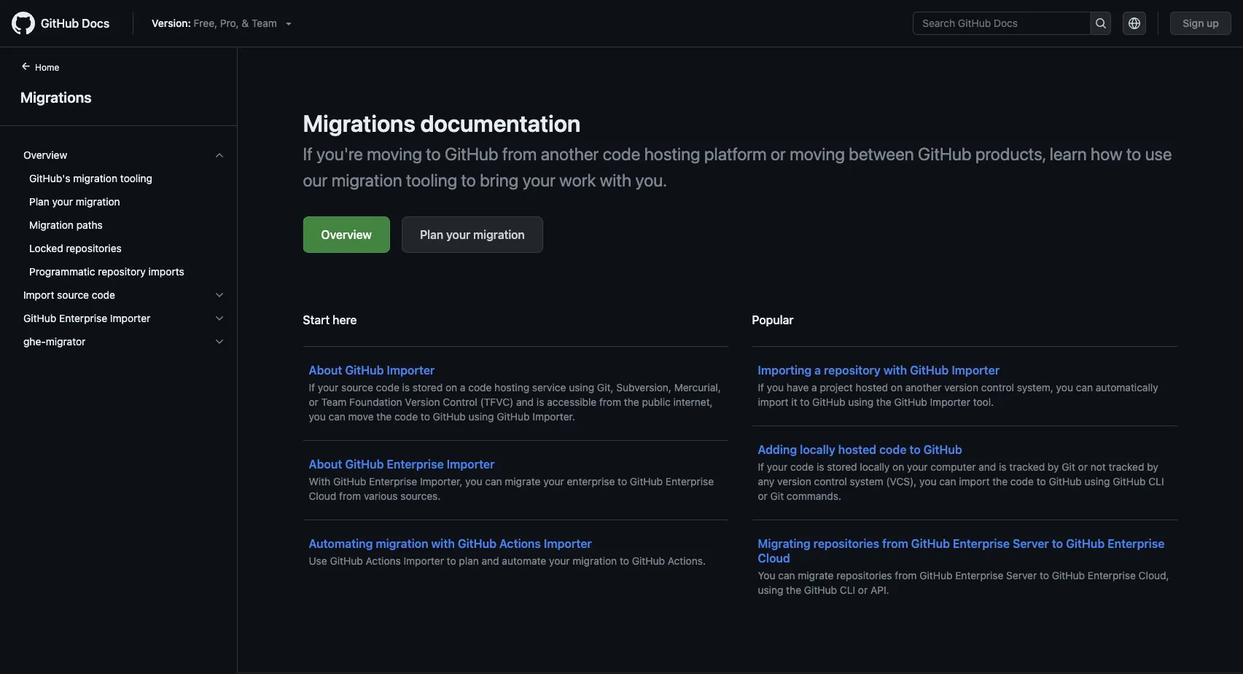 Task type: locate. For each thing, give the bounding box(es) containing it.
can left move
[[329, 411, 346, 423]]

2 overview element from the top
[[12, 167, 237, 284]]

if down start
[[309, 382, 315, 394]]

hosted inside importing a repository with github importer if you have a project hosted on another version control system, you can automatically import it to github using the github importer tool.
[[856, 382, 889, 394]]

0 vertical spatial source
[[57, 289, 89, 301]]

control up commands.
[[815, 476, 848, 488]]

0 vertical spatial version
[[945, 382, 979, 394]]

team
[[252, 17, 277, 29], [321, 396, 347, 409]]

you left move
[[309, 411, 326, 423]]

1 vertical spatial import
[[960, 476, 990, 488]]

import inside adding locally hosted code to github if your code is stored locally on your computer and is tracked by git or not tracked by any version control system (vcs), you can import the code to github using github cli or git commands.
[[960, 476, 990, 488]]

stored up "system"
[[827, 461, 858, 473]]

0 horizontal spatial cli
[[840, 585, 856, 597]]

1 horizontal spatial cloud
[[758, 552, 791, 566]]

import left the it
[[758, 396, 789, 409]]

tracked left not
[[1010, 461, 1046, 473]]

0 horizontal spatial tooling
[[120, 173, 153, 185]]

importer up version
[[387, 364, 435, 378]]

hosting inside about github importer if your source code is stored on a code hosting service using git, subversion, mercurial, or team foundation version control (tfvc) and is accessible from the public internet, you can move the code to github using github importer.
[[495, 382, 530, 394]]

overview
[[23, 149, 67, 161], [321, 228, 372, 242]]

migrate
[[505, 476, 541, 488], [798, 570, 834, 582]]

moving right you're
[[367, 144, 422, 164]]

1 vertical spatial with
[[884, 364, 908, 378]]

importer inside "dropdown button"
[[110, 313, 150, 325]]

sc 9kayk9 0 image
[[214, 150, 225, 161], [214, 290, 225, 301], [214, 336, 225, 348]]

with
[[600, 170, 632, 190], [884, 364, 908, 378], [431, 537, 455, 551]]

enterprise
[[59, 313, 107, 325], [387, 458, 444, 472], [369, 476, 417, 488], [666, 476, 714, 488], [953, 537, 1010, 551], [1108, 537, 1165, 551], [956, 570, 1004, 582], [1088, 570, 1137, 582]]

repository inside importing a repository with github importer if you have a project hosted on another version control system, you can automatically import it to github using the github importer tool.
[[824, 364, 881, 378]]

server
[[1013, 537, 1050, 551], [1007, 570, 1038, 582]]

0 vertical spatial about
[[309, 364, 342, 378]]

1 vertical spatial another
[[906, 382, 942, 394]]

cli
[[1149, 476, 1165, 488], [840, 585, 856, 597]]

system,
[[1018, 382, 1054, 394]]

1 horizontal spatial migrate
[[798, 570, 834, 582]]

1 horizontal spatial and
[[517, 396, 534, 409]]

0 vertical spatial sc 9kayk9 0 image
[[214, 150, 225, 161]]

start
[[303, 313, 330, 327]]

can right the importer,
[[485, 476, 502, 488]]

0 horizontal spatial with
[[431, 537, 455, 551]]

importer down import source code dropdown button
[[110, 313, 150, 325]]

sc 9kayk9 0 image
[[214, 313, 225, 325]]

1 vertical spatial team
[[321, 396, 347, 409]]

2 about from the top
[[309, 458, 342, 472]]

1 vertical spatial about
[[309, 458, 342, 472]]

tooling inside migrations documentation if you're moving to github from another code hosting platform or moving between github products, learn how to use our migration tooling to bring your work with you.
[[406, 170, 458, 190]]

1 vertical spatial plan your migration link
[[402, 217, 543, 253]]

if inside migrations documentation if you're moving to github from another code hosting platform or moving between github products, learn how to use our migration tooling to bring your work with you.
[[303, 144, 313, 164]]

plan
[[29, 196, 49, 208], [420, 228, 444, 242]]

Search GitHub Docs search field
[[914, 12, 1091, 34]]

repository inside 'link'
[[98, 266, 146, 278]]

2 by from the left
[[1148, 461, 1159, 473]]

sc 9kayk9 0 image for import source code
[[214, 290, 225, 301]]

tooling down overview dropdown button
[[120, 173, 153, 185]]

control
[[443, 396, 478, 409]]

migrations element
[[0, 59, 238, 673]]

moving left between
[[790, 144, 845, 164]]

repositories for migrating
[[814, 537, 880, 551]]

1 horizontal spatial stored
[[827, 461, 858, 473]]

a
[[815, 364, 822, 378], [460, 382, 466, 394], [812, 382, 818, 394]]

migrate down migrating
[[798, 570, 834, 582]]

1 vertical spatial migrations
[[303, 109, 416, 137]]

2 vertical spatial and
[[482, 556, 499, 568]]

you inside adding locally hosted code to github if your code is stored locally on your computer and is tracked by git or not tracked by any version control system (vcs), you can import the code to github using github cli or git commands.
[[920, 476, 937, 488]]

0 horizontal spatial source
[[57, 289, 89, 301]]

cloud
[[309, 491, 337, 503], [758, 552, 791, 566]]

another inside importing a repository with github importer if you have a project hosted on another version control system, you can automatically import it to github using the github importer tool.
[[906, 382, 942, 394]]

on up (vcs),
[[893, 461, 905, 473]]

and inside about github importer if your source code is stored on a code hosting service using git, subversion, mercurial, or team foundation version control (tfvc) and is accessible from the public internet, you can move the code to github using github importer.
[[517, 396, 534, 409]]

and inside automating migration with github actions importer use github actions importer to plan and automate your migration to github actions.
[[482, 556, 499, 568]]

on up 'control'
[[446, 382, 457, 394]]

1 horizontal spatial tooling
[[406, 170, 458, 190]]

1 horizontal spatial actions
[[500, 537, 541, 551]]

hosted
[[856, 382, 889, 394], [839, 443, 877, 457]]

code inside migrations documentation if you're moving to github from another code hosting platform or moving between github products, learn how to use our migration tooling to bring your work with you.
[[603, 144, 641, 164]]

can left automatically
[[1077, 382, 1094, 394]]

can inside about github enterprise importer with github enterprise importer, you can migrate your enterprise to github enterprise cloud from various sources.
[[485, 476, 502, 488]]

importer
[[110, 313, 150, 325], [387, 364, 435, 378], [952, 364, 1000, 378], [931, 396, 971, 409], [447, 458, 495, 472], [544, 537, 592, 551], [404, 556, 444, 568]]

hosting up you.
[[645, 144, 701, 164]]

0 horizontal spatial another
[[541, 144, 599, 164]]

hosting up (tfvc)
[[495, 382, 530, 394]]

0 horizontal spatial by
[[1048, 461, 1060, 473]]

free,
[[194, 17, 217, 29]]

git
[[1062, 461, 1076, 473], [771, 491, 784, 503]]

automating
[[309, 537, 373, 551]]

0 horizontal spatial tracked
[[1010, 461, 1046, 473]]

the
[[624, 396, 640, 409], [877, 396, 892, 409], [377, 411, 392, 423], [993, 476, 1008, 488], [787, 585, 802, 597]]

and inside adding locally hosted code to github if your code is stored locally on your computer and is tracked by git or not tracked by any version control system (vcs), you can import the code to github using github cli or git commands.
[[979, 461, 997, 473]]

importer inside about github importer if your source code is stored on a code hosting service using git, subversion, mercurial, or team foundation version control (tfvc) and is accessible from the public internet, you can move the code to github using github importer.
[[387, 364, 435, 378]]

0 horizontal spatial plan your migration
[[29, 196, 120, 208]]

is right computer on the right of the page
[[999, 461, 1007, 473]]

1 vertical spatial overview
[[321, 228, 372, 242]]

locked repositories link
[[18, 237, 231, 260]]

learn
[[1050, 144, 1087, 164]]

0 vertical spatial plan
[[29, 196, 49, 208]]

sc 9kayk9 0 image inside overview dropdown button
[[214, 150, 225, 161]]

1 horizontal spatial version
[[945, 382, 979, 394]]

control
[[982, 382, 1015, 394], [815, 476, 848, 488]]

on inside adding locally hosted code to github if your code is stored locally on your computer and is tracked by git or not tracked by any version control system (vcs), you can import the code to github using github cli or git commands.
[[893, 461, 905, 473]]

1 vertical spatial git
[[771, 491, 784, 503]]

None search field
[[914, 12, 1112, 35]]

about down "start here"
[[309, 364, 342, 378]]

imports
[[149, 266, 184, 278]]

tracked right not
[[1109, 461, 1145, 473]]

version inside adding locally hosted code to github if your code is stored locally on your computer and is tracked by git or not tracked by any version control system (vcs), you can import the code to github using github cli or git commands.
[[778, 476, 812, 488]]

1 sc 9kayk9 0 image from the top
[[214, 150, 225, 161]]

1 horizontal spatial team
[[321, 396, 347, 409]]

1 horizontal spatial another
[[906, 382, 942, 394]]

importer up the importer,
[[447, 458, 495, 472]]

1 vertical spatial hosted
[[839, 443, 877, 457]]

2 horizontal spatial with
[[884, 364, 908, 378]]

1 about from the top
[[309, 364, 342, 378]]

a inside about github importer if your source code is stored on a code hosting service using git, subversion, mercurial, or team foundation version control (tfvc) and is accessible from the public internet, you can move the code to github using github importer.
[[460, 382, 466, 394]]

from inside about github enterprise importer with github enterprise importer, you can migrate your enterprise to github enterprise cloud from various sources.
[[339, 491, 361, 503]]

overview up 'github's'
[[23, 149, 67, 161]]

locally up "system"
[[860, 461, 890, 473]]

can down computer on the right of the page
[[940, 476, 957, 488]]

on inside importing a repository with github importer if you have a project hosted on another version control system, you can automatically import it to github using the github importer tool.
[[891, 382, 903, 394]]

using down you
[[758, 585, 784, 597]]

importer.
[[533, 411, 575, 423]]

or inside about github importer if your source code is stored on a code hosting service using git, subversion, mercurial, or team foundation version control (tfvc) and is accessible from the public internet, you can move the code to github using github importer.
[[309, 396, 319, 409]]

adding
[[758, 443, 797, 457]]

git down any
[[771, 491, 784, 503]]

1 overview element from the top
[[12, 144, 237, 284]]

and right computer on the right of the page
[[979, 461, 997, 473]]

1 vertical spatial actions
[[366, 556, 401, 568]]

0 horizontal spatial import
[[758, 396, 789, 409]]

0 vertical spatial locally
[[800, 443, 836, 457]]

0 horizontal spatial moving
[[367, 144, 422, 164]]

0 vertical spatial another
[[541, 144, 599, 164]]

with inside importing a repository with github importer if you have a project hosted on another version control system, you can automatically import it to github using the github importer tool.
[[884, 364, 908, 378]]

0 vertical spatial import
[[758, 396, 789, 409]]

1 horizontal spatial moving
[[790, 144, 845, 164]]

migrations for migrations documentation if you're moving to github from another code hosting platform or moving between github products, learn how to use our migration tooling to bring your work with you.
[[303, 109, 416, 137]]

0 vertical spatial plan your migration link
[[18, 190, 231, 214]]

1 horizontal spatial cli
[[1149, 476, 1165, 488]]

0 horizontal spatial version
[[778, 476, 812, 488]]

repository up project
[[824, 364, 881, 378]]

migrations up you're
[[303, 109, 416, 137]]

1 vertical spatial migrate
[[798, 570, 834, 582]]

by
[[1048, 461, 1060, 473], [1148, 461, 1159, 473]]

1 vertical spatial repository
[[824, 364, 881, 378]]

stored up version
[[413, 382, 443, 394]]

on inside about github importer if your source code is stored on a code hosting service using git, subversion, mercurial, or team foundation version control (tfvc) and is accessible from the public internet, you can move the code to github using github importer.
[[446, 382, 457, 394]]

migration
[[29, 219, 74, 231]]

to inside about github importer if your source code is stored on a code hosting service using git, subversion, mercurial, or team foundation version control (tfvc) and is accessible from the public internet, you can move the code to github using github importer.
[[421, 411, 430, 423]]

sign up
[[1183, 17, 1220, 29]]

select language: current language is english image
[[1129, 18, 1141, 29]]

version inside importing a repository with github importer if you have a project hosted on another version control system, you can automatically import it to github using the github importer tool.
[[945, 382, 979, 394]]

cloud down migrating
[[758, 552, 791, 566]]

your inside automating migration with github actions importer use github actions importer to plan and automate your migration to github actions.
[[549, 556, 570, 568]]

if up any
[[758, 461, 765, 473]]

1 horizontal spatial source
[[341, 382, 373, 394]]

0 horizontal spatial migrate
[[505, 476, 541, 488]]

locked repositories
[[29, 243, 122, 255]]

if inside importing a repository with github importer if you have a project hosted on another version control system, you can automatically import it to github using the github importer tool.
[[758, 382, 765, 394]]

0 vertical spatial repository
[[98, 266, 146, 278]]

1 horizontal spatial tracked
[[1109, 461, 1145, 473]]

actions up automate
[[500, 537, 541, 551]]

migrating
[[758, 537, 811, 551]]

or left api.
[[859, 585, 868, 597]]

1 horizontal spatial repository
[[824, 364, 881, 378]]

about up the with in the left of the page
[[309, 458, 342, 472]]

products,
[[976, 144, 1046, 164]]

you right "system,"
[[1057, 382, 1074, 394]]

tooling left 'bring'
[[406, 170, 458, 190]]

stored
[[413, 382, 443, 394], [827, 461, 858, 473]]

1 vertical spatial hosting
[[495, 382, 530, 394]]

1 vertical spatial source
[[341, 382, 373, 394]]

migration down 'bring'
[[474, 228, 525, 242]]

cloud down the with in the left of the page
[[309, 491, 337, 503]]

locally
[[800, 443, 836, 457], [860, 461, 890, 473]]

plan your migration up migration paths
[[29, 196, 120, 208]]

1 vertical spatial server
[[1007, 570, 1038, 582]]

0 vertical spatial control
[[982, 382, 1015, 394]]

and right plan
[[482, 556, 499, 568]]

migration
[[332, 170, 402, 190], [73, 173, 118, 185], [76, 196, 120, 208], [474, 228, 525, 242], [376, 537, 429, 551], [573, 556, 617, 568]]

repositories inside the 'migrations' element
[[66, 243, 122, 255]]

version
[[945, 382, 979, 394], [778, 476, 812, 488]]

0 horizontal spatial plan
[[29, 196, 49, 208]]

0 horizontal spatial and
[[482, 556, 499, 568]]

1 vertical spatial cloud
[[758, 552, 791, 566]]

0 vertical spatial team
[[252, 17, 277, 29]]

hosted right project
[[856, 382, 889, 394]]

0 horizontal spatial locally
[[800, 443, 836, 457]]

about inside about github importer if your source code is stored on a code hosting service using git, subversion, mercurial, or team foundation version control (tfvc) and is accessible from the public internet, you can move the code to github using github importer.
[[309, 364, 342, 378]]

can inside importing a repository with github importer if you have a project hosted on another version control system, you can automatically import it to github using the github importer tool.
[[1077, 382, 1094, 394]]

hosting inside migrations documentation if you're moving to github from another code hosting platform or moving between github products, learn how to use our migration tooling to bring your work with you.
[[645, 144, 701, 164]]

1 vertical spatial stored
[[827, 461, 858, 473]]

a up 'control'
[[460, 382, 466, 394]]

(vcs),
[[887, 476, 917, 488]]

version up tool.
[[945, 382, 979, 394]]

on for adding locally hosted code to github
[[893, 461, 905, 473]]

importer left plan
[[404, 556, 444, 568]]

sc 9kayk9 0 image inside ghe-migrator dropdown button
[[214, 336, 225, 348]]

migrations inside migrations documentation if you're moving to github from another code hosting platform or moving between github products, learn how to use our migration tooling to bring your work with you.
[[303, 109, 416, 137]]

1 vertical spatial plan
[[420, 228, 444, 242]]

service
[[532, 382, 566, 394]]

1 horizontal spatial plan your migration
[[420, 228, 525, 242]]

sc 9kayk9 0 image for ghe-migrator
[[214, 336, 225, 348]]

on
[[446, 382, 457, 394], [891, 382, 903, 394], [893, 461, 905, 473]]

0 horizontal spatial git
[[771, 491, 784, 503]]

0 vertical spatial cloud
[[309, 491, 337, 503]]

with inside automating migration with github actions importer use github actions importer to plan and automate your migration to github actions.
[[431, 537, 455, 551]]

0 horizontal spatial hosting
[[495, 382, 530, 394]]

1 horizontal spatial plan your migration link
[[402, 217, 543, 253]]

repositories for locked
[[66, 243, 122, 255]]

adding locally hosted code to github if your code is stored locally on your computer and is tracked by git or not tracked by any version control system (vcs), you can import the code to github using github cli or git commands.
[[758, 443, 1165, 503]]

0 vertical spatial and
[[517, 396, 534, 409]]

on right project
[[891, 382, 903, 394]]

0 vertical spatial migrate
[[505, 476, 541, 488]]

0 vertical spatial with
[[600, 170, 632, 190]]

1 horizontal spatial hosting
[[645, 144, 701, 164]]

git left not
[[1062, 461, 1076, 473]]

overview down our on the left top
[[321, 228, 372, 242]]

stored inside about github importer if your source code is stored on a code hosting service using git, subversion, mercurial, or team foundation version control (tfvc) and is accessible from the public internet, you can move the code to github using github importer.
[[413, 382, 443, 394]]

1 vertical spatial repositories
[[814, 537, 880, 551]]

migration down overview dropdown button
[[73, 173, 118, 185]]

can right you
[[779, 570, 796, 582]]

programmatic
[[29, 266, 95, 278]]

1 horizontal spatial import
[[960, 476, 990, 488]]

you right (vcs),
[[920, 476, 937, 488]]

0 horizontal spatial control
[[815, 476, 848, 488]]

to inside about github enterprise importer with github enterprise importer, you can migrate your enterprise to github enterprise cloud from various sources.
[[618, 476, 627, 488]]

or down any
[[758, 491, 768, 503]]

actions down automating
[[366, 556, 401, 568]]

team right &
[[252, 17, 277, 29]]

migrate inside migrating repositories from github enterprise server to github enterprise cloud you can migrate repositories from github enterprise server to github enterprise cloud, using the github cli or api.
[[798, 570, 834, 582]]

automate
[[502, 556, 547, 568]]

migrate inside about github enterprise importer with github enterprise importer, you can migrate your enterprise to github enterprise cloud from various sources.
[[505, 476, 541, 488]]

plan your migration link down github's migration tooling at the left of page
[[18, 190, 231, 214]]

0 vertical spatial plan your migration
[[29, 196, 120, 208]]

using down project
[[849, 396, 874, 409]]

2 horizontal spatial and
[[979, 461, 997, 473]]

about inside about github enterprise importer with github enterprise importer, you can migrate your enterprise to github enterprise cloud from various sources.
[[309, 458, 342, 472]]

using inside importing a repository with github importer if you have a project hosted on another version control system, you can automatically import it to github using the github importer tool.
[[849, 396, 874, 409]]

repository down locked repositories link
[[98, 266, 146, 278]]

importer up automate
[[544, 537, 592, 551]]

1 horizontal spatial with
[[600, 170, 632, 190]]

or left foundation
[[309, 396, 319, 409]]

ghe-
[[23, 336, 46, 348]]

0 vertical spatial overview
[[23, 149, 67, 161]]

or left not
[[1079, 461, 1088, 473]]

moving
[[367, 144, 422, 164], [790, 144, 845, 164]]

1 horizontal spatial migrations
[[303, 109, 416, 137]]

the inside importing a repository with github importer if you have a project hosted on another version control system, you can automatically import it to github using the github importer tool.
[[877, 396, 892, 409]]

cloud inside migrating repositories from github enterprise server to github enterprise cloud you can migrate repositories from github enterprise server to github enterprise cloud, using the github cli or api.
[[758, 552, 791, 566]]

0 vertical spatial migrations
[[20, 88, 92, 105]]

plan your migration link for github's migration tooling 'link'
[[18, 190, 231, 214]]

hosted inside adding locally hosted code to github if your code is stored locally on your computer and is tracked by git or not tracked by any version control system (vcs), you can import the code to github using github cli or git commands.
[[839, 443, 877, 457]]

plan your migration down 'bring'
[[420, 228, 525, 242]]

source
[[57, 289, 89, 301], [341, 382, 373, 394]]

another
[[541, 144, 599, 164], [906, 382, 942, 394]]

version:
[[152, 17, 191, 29]]

with inside migrations documentation if you're moving to github from another code hosting platform or moving between github products, learn how to use our migration tooling to bring your work with you.
[[600, 170, 632, 190]]

api.
[[871, 585, 890, 597]]

tool.
[[974, 396, 994, 409]]

0 horizontal spatial overview
[[23, 149, 67, 161]]

0 horizontal spatial migrations
[[20, 88, 92, 105]]

cli inside migrating repositories from github enterprise server to github enterprise cloud you can migrate repositories from github enterprise server to github enterprise cloud, using the github cli or api.
[[840, 585, 856, 597]]

migration down you're
[[332, 170, 402, 190]]

control up tool.
[[982, 382, 1015, 394]]

source inside dropdown button
[[57, 289, 89, 301]]

1 moving from the left
[[367, 144, 422, 164]]

by left not
[[1048, 461, 1060, 473]]

3 sc 9kayk9 0 image from the top
[[214, 336, 225, 348]]

using
[[569, 382, 595, 394], [849, 396, 874, 409], [469, 411, 494, 423], [1085, 476, 1111, 488], [758, 585, 784, 597]]

by right not
[[1148, 461, 1159, 473]]

using down not
[[1085, 476, 1111, 488]]

0 vertical spatial hosting
[[645, 144, 701, 164]]

1 vertical spatial plan your migration
[[420, 228, 525, 242]]

0 vertical spatial actions
[[500, 537, 541, 551]]

hosted up "system"
[[839, 443, 877, 457]]

sc 9kayk9 0 image inside import source code dropdown button
[[214, 290, 225, 301]]

2 vertical spatial sc 9kayk9 0 image
[[214, 336, 225, 348]]

1 vertical spatial control
[[815, 476, 848, 488]]

migrate left enterprise
[[505, 476, 541, 488]]

version up commands.
[[778, 476, 812, 488]]

(tfvc)
[[480, 396, 514, 409]]

overview element containing github's migration tooling
[[12, 167, 237, 284]]

home
[[35, 62, 59, 72]]

team left foundation
[[321, 396, 347, 409]]

enterprise
[[567, 476, 615, 488]]

you're
[[317, 144, 363, 164]]

import down computer on the right of the page
[[960, 476, 990, 488]]

overview element
[[12, 144, 237, 284], [12, 167, 237, 284]]

locally right adding
[[800, 443, 836, 457]]

2 sc 9kayk9 0 image from the top
[[214, 290, 225, 301]]

if inside adding locally hosted code to github if your code is stored locally on your computer and is tracked by git or not tracked by any version control system (vcs), you can import the code to github using github cli or git commands.
[[758, 461, 765, 473]]

or right platform at the top right of the page
[[771, 144, 786, 164]]

0 vertical spatial cli
[[1149, 476, 1165, 488]]

about for about github importer
[[309, 364, 342, 378]]

using inside adding locally hosted code to github if your code is stored locally on your computer and is tracked by git or not tracked by any version control system (vcs), you can import the code to github using github cli or git commands.
[[1085, 476, 1111, 488]]

migrating repositories from github enterprise server to github enterprise cloud you can migrate repositories from github enterprise server to github enterprise cloud, using the github cli or api.
[[758, 537, 1170, 597]]

to
[[426, 144, 441, 164], [1127, 144, 1142, 164], [461, 170, 476, 190], [801, 396, 810, 409], [421, 411, 430, 423], [910, 443, 921, 457], [618, 476, 627, 488], [1037, 476, 1047, 488], [1053, 537, 1064, 551], [447, 556, 456, 568], [620, 556, 630, 568], [1040, 570, 1050, 582]]

1 horizontal spatial control
[[982, 382, 1015, 394]]

if up our on the left top
[[303, 144, 313, 164]]

actions
[[500, 537, 541, 551], [366, 556, 401, 568]]

commands.
[[787, 491, 842, 503]]

you right the importer,
[[466, 476, 483, 488]]

if down importing
[[758, 382, 765, 394]]

source down the programmatic
[[57, 289, 89, 301]]

can inside about github importer if your source code is stored on a code hosting service using git, subversion, mercurial, or team foundation version control (tfvc) and is accessible from the public internet, you can move the code to github using github importer.
[[329, 411, 346, 423]]

1 vertical spatial version
[[778, 476, 812, 488]]

source up foundation
[[341, 382, 373, 394]]

importer up tool.
[[952, 364, 1000, 378]]

1 horizontal spatial plan
[[420, 228, 444, 242]]

migrations down home "link"
[[20, 88, 92, 105]]

and down service
[[517, 396, 534, 409]]

to inside importing a repository with github importer if you have a project hosted on another version control system, you can automatically import it to github using the github importer tool.
[[801, 396, 810, 409]]

1 vertical spatial locally
[[860, 461, 890, 473]]

1 horizontal spatial by
[[1148, 461, 1159, 473]]

0 horizontal spatial cloud
[[309, 491, 337, 503]]

is up commands.
[[817, 461, 825, 473]]

plan your migration link down 'bring'
[[402, 217, 543, 253]]

0 horizontal spatial team
[[252, 17, 277, 29]]

tooling
[[406, 170, 458, 190], [120, 173, 153, 185]]

code inside dropdown button
[[92, 289, 115, 301]]

1 vertical spatial sc 9kayk9 0 image
[[214, 290, 225, 301]]

you.
[[636, 170, 667, 190]]

you inside about github importer if your source code is stored on a code hosting service using git, subversion, mercurial, or team foundation version control (tfvc) and is accessible from the public internet, you can move the code to github using github importer.
[[309, 411, 326, 423]]



Task type: vqa. For each thing, say whether or not it's contained in the screenshot.
Plan your migration link
yes



Task type: describe. For each thing, give the bounding box(es) containing it.
sign up link
[[1171, 12, 1232, 35]]

locked
[[29, 243, 63, 255]]

accessible
[[547, 396, 597, 409]]

migration paths link
[[18, 214, 231, 237]]

from inside migrations documentation if you're moving to github from another code hosting platform or moving between github products, learn how to use our migration tooling to bring your work with you.
[[503, 144, 537, 164]]

migrations documentation if you're moving to github from another code hosting platform or moving between github products, learn how to use our migration tooling to bring your work with you.
[[303, 109, 1173, 190]]

importer inside about github enterprise importer with github enterprise importer, you can migrate your enterprise to github enterprise cloud from various sources.
[[447, 458, 495, 472]]

control inside importing a repository with github importer if you have a project hosted on another version control system, you can automatically import it to github using the github importer tool.
[[982, 382, 1015, 394]]

migration inside 'link'
[[73, 173, 118, 185]]

github's
[[29, 173, 70, 185]]

migration down sources.
[[376, 537, 429, 551]]

the inside migrating repositories from github enterprise server to github enterprise cloud you can migrate repositories from github enterprise server to github enterprise cloud, using the github cli or api.
[[787, 585, 802, 597]]

with
[[309, 476, 331, 488]]

1 horizontal spatial overview
[[321, 228, 372, 242]]

if inside about github importer if your source code is stored on a code hosting service using git, subversion, mercurial, or team foundation version control (tfvc) and is accessible from the public internet, you can move the code to github using github importer.
[[309, 382, 315, 394]]

migration down github's migration tooling at the left of page
[[76, 196, 120, 208]]

&
[[242, 17, 249, 29]]

not
[[1091, 461, 1107, 473]]

migration right automate
[[573, 556, 617, 568]]

pro,
[[220, 17, 239, 29]]

using inside migrating repositories from github enterprise server to github enterprise cloud you can migrate repositories from github enterprise server to github enterprise cloud, using the github cli or api.
[[758, 585, 784, 597]]

here
[[333, 313, 357, 327]]

automating migration with github actions importer use github actions importer to plan and automate your migration to github actions.
[[309, 537, 706, 568]]

sign
[[1183, 17, 1205, 29]]

github docs link
[[12, 12, 121, 35]]

import source code button
[[18, 284, 231, 307]]

work
[[560, 170, 596, 190]]

importer,
[[420, 476, 463, 488]]

foundation
[[350, 396, 402, 409]]

migration paths
[[29, 219, 103, 231]]

use
[[1146, 144, 1173, 164]]

github's migration tooling
[[29, 173, 153, 185]]

your inside the 'migrations' element
[[52, 196, 73, 208]]

about github enterprise importer with github enterprise importer, you can migrate your enterprise to github enterprise cloud from various sources.
[[309, 458, 714, 503]]

is down service
[[537, 396, 545, 409]]

git,
[[597, 382, 614, 394]]

ghe-migrator
[[23, 336, 86, 348]]

importer left tool.
[[931, 396, 971, 409]]

you
[[758, 570, 776, 582]]

plan your migration inside the 'migrations' element
[[29, 196, 120, 208]]

stored inside adding locally hosted code to github if your code is stored locally on your computer and is tracked by git or not tracked by any version control system (vcs), you can import the code to github using github cli or git commands.
[[827, 461, 858, 473]]

have
[[787, 382, 809, 394]]

actions.
[[668, 556, 706, 568]]

is up version
[[402, 382, 410, 394]]

home link
[[15, 61, 83, 75]]

cloud,
[[1139, 570, 1170, 582]]

cli inside adding locally hosted code to github if your code is stored locally on your computer and is tracked by git or not tracked by any version control system (vcs), you can import the code to github using github cli or git commands.
[[1149, 476, 1165, 488]]

github docs
[[41, 16, 110, 30]]

github enterprise importer
[[23, 313, 150, 325]]

overview button
[[18, 144, 231, 167]]

migrator
[[46, 336, 86, 348]]

automatically
[[1096, 382, 1159, 394]]

1 horizontal spatial git
[[1062, 461, 1076, 473]]

various
[[364, 491, 398, 503]]

about github importer if your source code is stored on a code hosting service using git, subversion, mercurial, or team foundation version control (tfvc) and is accessible from the public internet, you can move the code to github using github importer.
[[309, 364, 721, 423]]

github inside "dropdown button"
[[23, 313, 56, 325]]

or inside migrating repositories from github enterprise server to github enterprise cloud you can migrate repositories from github enterprise server to github enterprise cloud, using the github cli or api.
[[859, 585, 868, 597]]

migrations link
[[18, 86, 220, 108]]

using down (tfvc)
[[469, 411, 494, 423]]

sources.
[[401, 491, 441, 503]]

migration inside migrations documentation if you're moving to github from another code hosting platform or moving between github products, learn how to use our migration tooling to bring your work with you.
[[332, 170, 402, 190]]

0 vertical spatial server
[[1013, 537, 1050, 551]]

your inside about github enterprise importer with github enterprise importer, you can migrate your enterprise to github enterprise cloud from various sources.
[[544, 476, 564, 488]]

sc 9kayk9 0 image for overview
[[214, 150, 225, 161]]

platform
[[705, 144, 767, 164]]

system
[[850, 476, 884, 488]]

popular
[[752, 313, 794, 327]]

source inside about github importer if your source code is stored on a code hosting service using git, subversion, mercurial, or team foundation version control (tfvc) and is accessible from the public internet, you can move the code to github using github importer.
[[341, 382, 373, 394]]

start here
[[303, 313, 357, 327]]

you down importing
[[767, 382, 784, 394]]

import inside importing a repository with github importer if you have a project hosted on another version control system, you can automatically import it to github using the github importer tool.
[[758, 396, 789, 409]]

a right "have"
[[812, 382, 818, 394]]

team inside about github importer if your source code is stored on a code hosting service using git, subversion, mercurial, or team foundation version control (tfvc) and is accessible from the public internet, you can move the code to github using github importer.
[[321, 396, 347, 409]]

paths
[[76, 219, 103, 231]]

overview element containing overview
[[12, 144, 237, 284]]

plan inside the 'migrations' element
[[29, 196, 49, 208]]

2 tracked from the left
[[1109, 461, 1145, 473]]

bring
[[480, 170, 519, 190]]

tooling inside 'link'
[[120, 173, 153, 185]]

another inside migrations documentation if you're moving to github from another code hosting platform or moving between github products, learn how to use our migration tooling to bring your work with you.
[[541, 144, 599, 164]]

import
[[23, 289, 54, 301]]

up
[[1207, 17, 1220, 29]]

plan
[[459, 556, 479, 568]]

triangle down image
[[283, 18, 295, 29]]

between
[[849, 144, 915, 164]]

it
[[792, 396, 798, 409]]

github enterprise importer button
[[18, 307, 231, 330]]

control inside adding locally hosted code to github if your code is stored locally on your computer and is tracked by git or not tracked by any version control system (vcs), you can import the code to github using github cli or git commands.
[[815, 476, 848, 488]]

plan your migration link for overview link
[[402, 217, 543, 253]]

migrations for migrations
[[20, 88, 92, 105]]

any
[[758, 476, 775, 488]]

1 horizontal spatial locally
[[860, 461, 890, 473]]

about for about github enterprise importer
[[309, 458, 342, 472]]

on for importing a repository with github importer
[[891, 382, 903, 394]]

can inside adding locally hosted code to github if your code is stored locally on your computer and is tracked by git or not tracked by any version control system (vcs), you can import the code to github using github cli or git commands.
[[940, 476, 957, 488]]

use
[[309, 556, 327, 568]]

computer
[[931, 461, 976, 473]]

version
[[405, 396, 440, 409]]

cloud inside about github enterprise importer with github enterprise importer, you can migrate your enterprise to github enterprise cloud from various sources.
[[309, 491, 337, 503]]

import source code
[[23, 289, 115, 301]]

search image
[[1096, 18, 1107, 29]]

1 tracked from the left
[[1010, 461, 1046, 473]]

0 horizontal spatial actions
[[366, 556, 401, 568]]

overview inside dropdown button
[[23, 149, 67, 161]]

importing
[[758, 364, 812, 378]]

using up accessible
[[569, 382, 595, 394]]

or inside migrations documentation if you're moving to github from another code hosting platform or moving between github products, learn how to use our migration tooling to bring your work with you.
[[771, 144, 786, 164]]

importing a repository with github importer if you have a project hosted on another version control system, you can automatically import it to github using the github importer tool.
[[758, 364, 1159, 409]]

can inside migrating repositories from github enterprise server to github enterprise cloud you can migrate repositories from github enterprise server to github enterprise cloud, using the github cli or api.
[[779, 570, 796, 582]]

mercurial,
[[675, 382, 721, 394]]

move
[[348, 411, 374, 423]]

2 moving from the left
[[790, 144, 845, 164]]

programmatic repository imports
[[29, 266, 184, 278]]

github's migration tooling link
[[18, 167, 231, 190]]

2 vertical spatial repositories
[[837, 570, 893, 582]]

your inside about github importer if your source code is stored on a code hosting service using git, subversion, mercurial, or team foundation version control (tfvc) and is accessible from the public internet, you can move the code to github using github importer.
[[318, 382, 339, 394]]

from inside about github importer if your source code is stored on a code hosting service using git, subversion, mercurial, or team foundation version control (tfvc) and is accessible from the public internet, you can move the code to github using github importer.
[[600, 396, 622, 409]]

subversion,
[[617, 382, 672, 394]]

internet,
[[674, 396, 713, 409]]

your inside migrations documentation if you're moving to github from another code hosting platform or moving between github products, learn how to use our migration tooling to bring your work with you.
[[523, 170, 556, 190]]

1 by from the left
[[1048, 461, 1060, 473]]

documentation
[[421, 109, 581, 137]]

a up project
[[815, 364, 822, 378]]

ghe-migrator button
[[18, 330, 231, 354]]

you inside about github enterprise importer with github enterprise importer, you can migrate your enterprise to github enterprise cloud from various sources.
[[466, 476, 483, 488]]

public
[[642, 396, 671, 409]]

the inside adding locally hosted code to github if your code is stored locally on your computer and is tracked by git or not tracked by any version control system (vcs), you can import the code to github using github cli or git commands.
[[993, 476, 1008, 488]]

our
[[303, 170, 328, 190]]

programmatic repository imports link
[[18, 260, 231, 284]]

project
[[820, 382, 853, 394]]

enterprise inside "dropdown button"
[[59, 313, 107, 325]]

how
[[1091, 144, 1123, 164]]

version: free, pro, & team
[[152, 17, 277, 29]]



